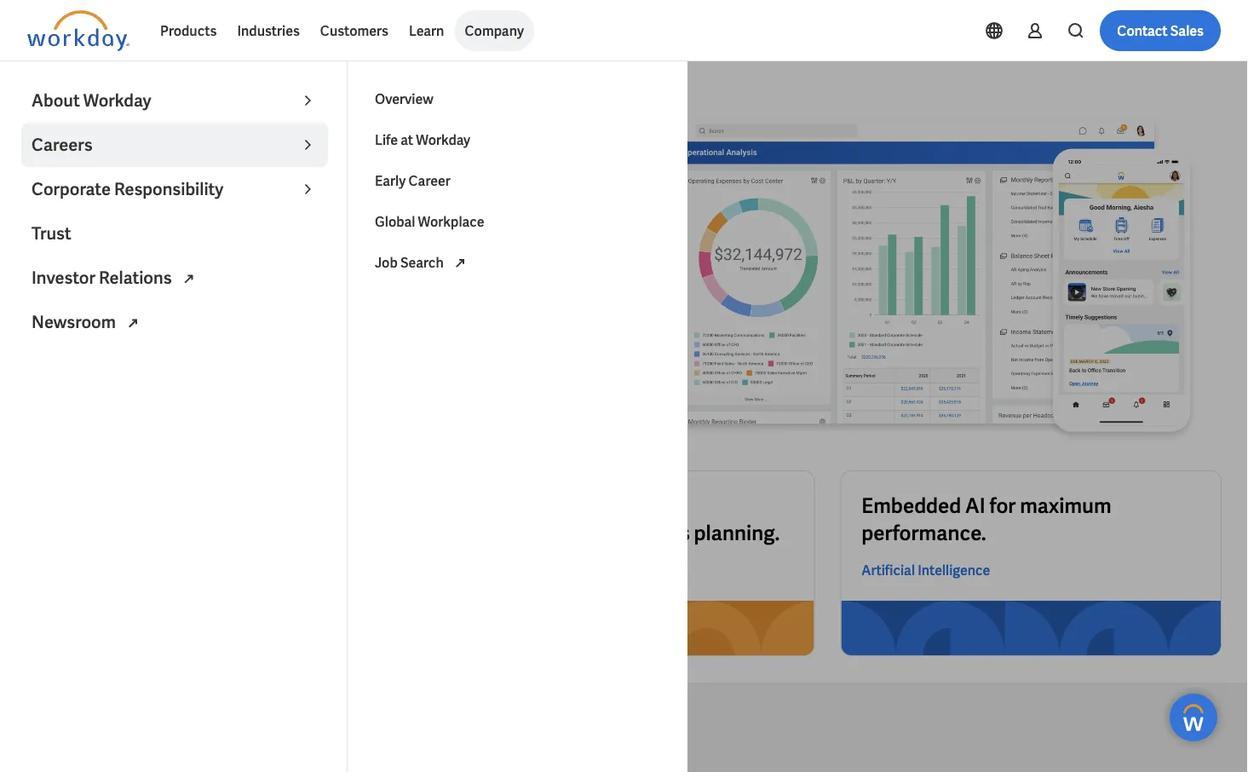 Task type: locate. For each thing, give the bounding box(es) containing it.
investor relations link
[[21, 256, 328, 300]]

investor
[[32, 267, 95, 289]]

contact
[[1117, 22, 1168, 40]]

maximum
[[1020, 492, 1112, 519]]

opens in a new tab image inside the job search link
[[450, 253, 470, 273]]

global
[[375, 213, 415, 231]]

opens in a new tab image for job search
[[450, 253, 470, 273]]

forward
[[511, 492, 583, 519]]

relations
[[99, 267, 172, 289]]

wide.
[[501, 276, 540, 298]]

before.
[[303, 204, 433, 257]]

corporate responsibility button
[[21, 167, 328, 211]]

how
[[60, 276, 93, 298]]

workday right at
[[416, 131, 471, 149]]

company
[[465, 22, 524, 40]]

industries
[[237, 22, 300, 40]]

plan like never before.
[[27, 204, 433, 257]]

performance.
[[862, 520, 986, 546]]

(3:59)
[[144, 324, 180, 342]]

job search
[[375, 254, 446, 271]]

about workday button
[[21, 78, 328, 123]]

workday inside dropdown button
[[83, 89, 151, 112]]

opens in a new tab image
[[450, 253, 470, 273], [179, 269, 199, 289]]

global workplace
[[375, 213, 485, 231]]

opens in a new tab image for investor relations
[[179, 269, 199, 289]]

with
[[646, 492, 687, 519]]

opens in a new tab image inside investor relations link
[[179, 269, 199, 289]]

like
[[118, 204, 182, 257]]

workday right "about"
[[83, 89, 151, 112]]

workday
[[83, 89, 151, 112], [416, 131, 471, 149], [96, 276, 163, 298]]

opens in a new tab image up company-
[[450, 253, 470, 273]]

intelligence
[[918, 561, 991, 579]]

for
[[990, 492, 1016, 519]]

1 horizontal spatial opens in a new tab image
[[450, 253, 470, 273]]

embedded ai for maximum performance.
[[862, 492, 1112, 546]]

workday for life at workday
[[416, 131, 471, 149]]

0 horizontal spatial opens in a new tab image
[[179, 269, 199, 289]]

opens in a new tab image
[[123, 313, 143, 333]]

overview link
[[365, 78, 672, 119]]

go to the homepage image
[[27, 10, 130, 51]]

move forward faster with collaborative, continuous planning.
[[455, 492, 780, 546]]

helps
[[310, 276, 352, 298]]

responsibility
[[114, 178, 223, 200]]

artificial intelligence link
[[862, 560, 991, 580]]

products
[[160, 22, 217, 40]]

0 vertical spatial workday
[[83, 89, 151, 112]]

workday for see how workday adaptive planning helps you plan company-wide.
[[96, 276, 163, 298]]

plan
[[387, 276, 421, 298]]

job search link
[[365, 242, 672, 284]]

opens in a new tab image up newsroom link
[[179, 269, 199, 289]]

plan
[[27, 204, 109, 257]]

ai
[[966, 492, 986, 519]]

career
[[409, 172, 451, 190]]

1 vertical spatial workday
[[416, 131, 471, 149]]

2 vertical spatial workday
[[96, 276, 163, 298]]

see how workday adaptive planning helps you plan company-wide.
[[27, 276, 540, 298]]

never
[[191, 204, 295, 257]]

workday up opens in a new tab image
[[96, 276, 163, 298]]



Task type: vqa. For each thing, say whether or not it's contained in the screenshot.
first "2023" from right
no



Task type: describe. For each thing, give the bounding box(es) containing it.
corporate responsibility
[[32, 178, 223, 200]]

planning.
[[694, 520, 780, 546]]

trust
[[32, 222, 71, 245]]

job
[[375, 254, 398, 271]]

learn button
[[399, 10, 455, 51]]

life
[[375, 131, 398, 149]]

industries button
[[227, 10, 310, 51]]

company button
[[455, 10, 534, 51]]

at
[[401, 131, 413, 149]]

global workplace link
[[365, 201, 672, 242]]

early career
[[375, 172, 451, 190]]

trust link
[[21, 211, 328, 256]]

newsroom
[[32, 311, 119, 333]]

corporate
[[32, 178, 111, 200]]

overview
[[375, 90, 433, 108]]

view demo (3:59) link
[[27, 312, 197, 353]]

collaborative,
[[455, 520, 580, 546]]

view demo (3:59)
[[72, 324, 180, 342]]

artificial
[[862, 561, 915, 579]]

careers button
[[21, 123, 328, 167]]

investor relations
[[32, 267, 175, 289]]

demo
[[105, 324, 142, 342]]

artificial intelligence
[[862, 561, 991, 579]]

faster
[[587, 492, 642, 519]]

newsroom link
[[21, 300, 328, 344]]

view
[[72, 324, 102, 342]]

learn
[[409, 22, 444, 40]]

about workday
[[32, 89, 151, 112]]

you
[[356, 276, 384, 298]]

search
[[400, 254, 444, 271]]

customers button
[[310, 10, 399, 51]]

desktop view of financial management operational analysis dashboard showing operating expenses by cost center and mobile view of human capital management home screen showing suggested tasks and announcements. image
[[638, 116, 1221, 444]]

early
[[375, 172, 406, 190]]

about
[[32, 89, 80, 112]]

contact sales
[[1117, 22, 1204, 40]]

sales
[[1171, 22, 1204, 40]]

company-
[[424, 276, 501, 298]]

move
[[455, 492, 507, 519]]

careers
[[32, 134, 93, 156]]

workplace
[[418, 213, 485, 231]]

planning
[[239, 276, 307, 298]]

contact sales link
[[1100, 10, 1221, 51]]

early career link
[[365, 160, 672, 201]]

life at workday
[[375, 131, 471, 149]]

products button
[[150, 10, 227, 51]]

customers
[[320, 22, 388, 40]]

continuous
[[585, 520, 690, 546]]

life at workday link
[[365, 119, 672, 160]]

embedded
[[862, 492, 962, 519]]

adaptive
[[166, 276, 236, 298]]

see
[[27, 276, 56, 298]]



